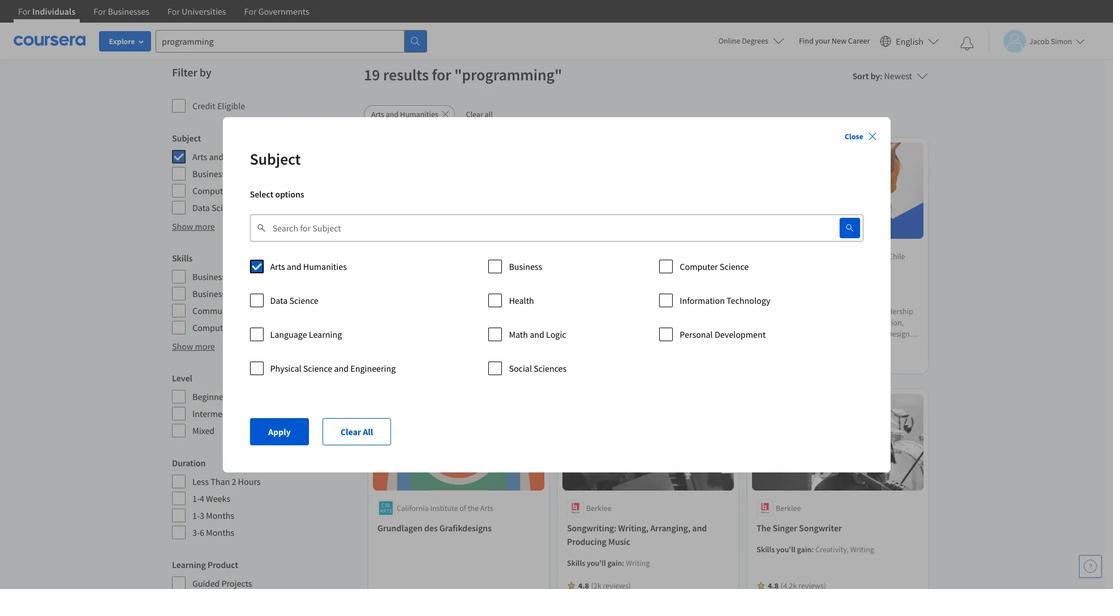 Task type: locate. For each thing, give the bounding box(es) containing it.
your
[[816, 36, 831, 46]]

1 horizontal spatial computer science
[[680, 261, 749, 272]]

1 vertical spatial data
[[270, 295, 288, 306]]

you'll up management,
[[777, 307, 796, 317]]

0 horizontal spatial 6
[[200, 527, 204, 538]]

0 horizontal spatial humanities
[[226, 151, 269, 163]]

1 horizontal spatial development
[[715, 329, 766, 340]]

you'll
[[777, 307, 796, 317], [777, 545, 796, 555], [587, 558, 606, 568]]

design down leadership
[[888, 329, 910, 339]]

: down music
[[622, 558, 625, 568]]

0 vertical spatial learning
[[309, 329, 342, 340]]

techniques
[[264, 322, 307, 334]]

all
[[363, 426, 373, 437]]

0 horizontal spatial design,
[[429, 304, 453, 314]]

2 vertical spatial arts and humanities
[[270, 261, 347, 272]]

netlogo
[[678, 271, 710, 282]]

arts inside select subject options element
[[270, 261, 285, 272]]

0 horizontal spatial creativity,
[[410, 327, 444, 337]]

0 vertical spatial 3
[[464, 354, 468, 364]]

1 institute from the top
[[431, 252, 458, 262]]

computer down communication
[[193, 322, 231, 334]]

1 vertical spatial gain
[[798, 545, 812, 555]]

newest
[[885, 70, 913, 82]]

computer left select
[[193, 185, 231, 196]]

0 vertical spatial clear
[[466, 109, 483, 119]]

you'll for the singer songwriter
[[777, 545, 796, 555]]

1 horizontal spatial 6
[[474, 354, 478, 364]]

1 horizontal spatial by
[[871, 70, 881, 82]]

career
[[849, 36, 870, 46]]

0 vertical spatial development
[[228, 288, 279, 300]]

businesses
[[108, 6, 149, 17]]

you'll down singer
[[777, 545, 796, 555]]

development inside skills group
[[228, 288, 279, 300]]

0 vertical spatial show more button
[[172, 220, 215, 233]]

1 california institute of the arts from the top
[[397, 252, 494, 262]]

1 vertical spatial :
[[812, 545, 814, 555]]

months for 1-3 months
[[206, 510, 234, 521]]

: left newest
[[881, 70, 883, 82]]

1 horizontal spatial :
[[812, 545, 814, 555]]

for left businesses
[[94, 6, 106, 17]]

2 california from the top
[[397, 503, 429, 513]]

1- up 3-
[[193, 510, 200, 521]]

gain down music
[[608, 558, 622, 568]]

2 vertical spatial :
[[622, 558, 625, 568]]

2 vertical spatial gain
[[608, 558, 622, 568]]

banner navigation
[[9, 0, 319, 31]]

3 left -
[[464, 354, 468, 364]]

duration group
[[172, 456, 357, 540]]

0 vertical spatial humanities
[[400, 109, 439, 119]]

california
[[397, 252, 429, 262], [397, 503, 429, 513]]

california institute of the arts
[[397, 252, 494, 262], [397, 503, 494, 513]]

business for business analysis, leadership and management, strategy, communication, strategy and operations, data analysis, design and product, market analysis
[[816, 307, 845, 317]]

product, down strategy
[[771, 341, 800, 351]]

coursera
[[587, 252, 616, 262]]

agent-based generative art | netlogo
[[567, 271, 710, 282]]

1 1- from the top
[[193, 493, 200, 505]]

clear for clear all
[[340, 426, 361, 437]]

analysis, up "strategy," on the right of the page
[[847, 307, 876, 317]]

show more
[[172, 221, 215, 232], [172, 341, 215, 352]]

0 vertical spatial california institute of the arts
[[397, 252, 494, 262]]

months down weeks
[[206, 510, 234, 521]]

skills you'll gain
[[757, 307, 812, 317]]

1 horizontal spatial beginner
[[378, 354, 407, 364]]

design down visualization
[[487, 338, 509, 348]]

coursera image
[[14, 32, 85, 50]]

beginner · specialization · 3 - 6 months
[[378, 354, 504, 364]]

institute
[[431, 252, 458, 262], [431, 503, 458, 513]]

computer science
[[193, 185, 262, 196], [680, 261, 749, 272]]

1 vertical spatial 6
[[200, 527, 204, 538]]

select subject options element
[[250, 255, 864, 391]]

skills up business analysis
[[172, 253, 193, 264]]

management,
[[771, 318, 817, 328]]

writing
[[851, 545, 875, 555], [626, 558, 650, 568]]

clear
[[466, 109, 483, 119], [340, 426, 361, 437]]

1 horizontal spatial communication,
[[849, 318, 904, 328]]

pontificia universidad católica de chile
[[776, 252, 906, 262]]

1 show more from the top
[[172, 221, 215, 232]]

business analysis
[[193, 271, 258, 283]]

computer graphic techniques
[[193, 322, 307, 334]]

1 more from the top
[[195, 221, 215, 232]]

skills for skills you'll gain
[[757, 307, 775, 317]]

learning product group
[[172, 558, 357, 589]]

2 vertical spatial data
[[841, 329, 856, 339]]

de
[[879, 252, 887, 262]]

you'll for songwriting: writing, arranging, and producing music
[[587, 558, 606, 568]]

1-
[[193, 493, 200, 505], [193, 510, 200, 521]]

|
[[674, 271, 676, 282]]

1 horizontal spatial data
[[270, 295, 288, 306]]

development inside select subject options element
[[715, 329, 766, 340]]

math and logic
[[509, 329, 567, 340]]

subject inside dialog
[[250, 149, 301, 169]]

analysis,
[[847, 307, 876, 317], [857, 329, 886, 339]]

clear inside the subject dialog
[[340, 426, 361, 437]]

1 horizontal spatial berklee
[[776, 503, 801, 513]]

1 vertical spatial analysis,
[[857, 329, 886, 339]]

coursera project network
[[587, 252, 671, 262]]

business
[[193, 168, 226, 179], [509, 261, 543, 272], [193, 271, 226, 283], [193, 288, 226, 300], [816, 307, 845, 317]]

arts inside subject group
[[193, 151, 207, 163]]

0 vertical spatial :
[[881, 70, 883, 82]]

0 vertical spatial institute
[[431, 252, 458, 262]]

product, inside graphic design, design and product, visual design, communication, computer graphic techniques, computer graphics, creativity, graph theory, visualization (computer graphics), interactive design
[[378, 304, 406, 314]]

for universities
[[168, 6, 226, 17]]

network
[[643, 252, 671, 262]]

0 vertical spatial show
[[172, 221, 193, 232]]

1 show more button from the top
[[172, 220, 215, 233]]

for left the universities
[[168, 6, 180, 17]]

1 horizontal spatial analysis
[[826, 341, 853, 351]]

by right filter
[[200, 65, 211, 79]]

writing down songwriting: writing, arranging, and producing music
[[626, 558, 650, 568]]

for left individuals
[[18, 6, 31, 17]]

data science inside select subject options element
[[270, 295, 319, 306]]

arts and humanities
[[371, 109, 439, 119], [193, 151, 269, 163], [270, 261, 347, 272]]

1 vertical spatial data science
[[270, 295, 319, 306]]

development down technology
[[715, 329, 766, 340]]

gain for the singer songwriter
[[798, 545, 812, 555]]

· down '(computer' at the bottom
[[409, 354, 411, 364]]

data inside business analysis, leadership and management, strategy, communication, strategy and operations, data analysis, design and product, market analysis
[[841, 329, 856, 339]]

2 the from the top
[[468, 503, 479, 513]]

computer inside select subject options element
[[680, 261, 718, 272]]

None search field
[[156, 30, 427, 52]]

· left -
[[461, 354, 463, 364]]

product, up graphics, at the bottom left
[[378, 304, 406, 314]]

0 horizontal spatial :
[[622, 558, 625, 568]]

for governments
[[244, 6, 310, 17]]

theory,
[[467, 327, 492, 337]]

0 vertical spatial product,
[[378, 304, 406, 314]]

skills for skills you'll gain : writing
[[567, 558, 586, 568]]

humanities inside subject group
[[226, 151, 269, 163]]

techniques,
[[440, 316, 480, 326]]

1 horizontal spatial clear
[[466, 109, 483, 119]]

0 vertical spatial data
[[193, 202, 210, 213]]

1 vertical spatial you'll
[[777, 545, 796, 555]]

strategy,
[[818, 318, 847, 328]]

learning up physical science and engineering
[[309, 329, 342, 340]]

0 vertical spatial months
[[479, 354, 504, 364]]

1 vertical spatial arts and humanities
[[193, 151, 269, 163]]

0 vertical spatial analysis
[[228, 271, 258, 283]]

eligible
[[217, 100, 245, 112]]

0 vertical spatial analysis,
[[847, 307, 876, 317]]

católica
[[851, 252, 877, 262]]

skills
[[172, 253, 193, 264], [757, 307, 775, 317], [757, 545, 775, 555], [567, 558, 586, 568]]

logic
[[546, 329, 567, 340]]

1 vertical spatial more
[[195, 341, 215, 352]]

more down communication
[[195, 341, 215, 352]]

6 down 1-3 months
[[200, 527, 204, 538]]

1 vertical spatial product,
[[771, 341, 800, 351]]

6 right -
[[474, 354, 478, 364]]

0 horizontal spatial computer science
[[193, 185, 262, 196]]

0 horizontal spatial communication,
[[455, 304, 510, 314]]

4 for from the left
[[244, 6, 257, 17]]

1 vertical spatial months
[[206, 510, 234, 521]]

1- for 4
[[193, 493, 200, 505]]

0 horizontal spatial writing
[[626, 558, 650, 568]]

for for universities
[[168, 6, 180, 17]]

communication,
[[455, 304, 510, 314], [849, 318, 904, 328]]

language
[[270, 329, 307, 340]]

the
[[757, 523, 771, 534]]

1 vertical spatial california institute of the arts
[[397, 503, 494, 513]]

creativity, up 'graphics),'
[[410, 327, 444, 337]]

show more for computer graphic techniques
[[172, 341, 215, 352]]

individuals
[[32, 6, 75, 17]]

clear left all
[[466, 109, 483, 119]]

0 vertical spatial writing
[[851, 545, 875, 555]]

beginner up intermediate
[[193, 391, 227, 403]]

development down business analysis
[[228, 288, 279, 300]]

producing
[[567, 536, 607, 547]]

1 · from the left
[[409, 354, 411, 364]]

1 vertical spatial 1-
[[193, 510, 200, 521]]

graph
[[445, 327, 465, 337]]

2 vertical spatial months
[[206, 527, 234, 538]]

1 vertical spatial show more
[[172, 341, 215, 352]]

0 vertical spatial 1-
[[193, 493, 200, 505]]

filter
[[172, 65, 197, 79]]

1- down less
[[193, 493, 200, 505]]

1 berklee from the left
[[587, 503, 612, 513]]

analysis inside skills group
[[228, 271, 258, 283]]

0 vertical spatial 6
[[474, 354, 478, 364]]

0 horizontal spatial beginner
[[193, 391, 227, 403]]

clear all button
[[459, 105, 500, 123]]

by for filter
[[200, 65, 211, 79]]

4
[[200, 493, 204, 505]]

learning down 3-
[[172, 559, 206, 571]]

months down 1-3 months
[[206, 527, 234, 538]]

0 vertical spatial creativity,
[[410, 327, 444, 337]]

skills down producing
[[567, 558, 586, 568]]

0 vertical spatial beginner
[[378, 354, 407, 364]]

by for sort
[[871, 70, 881, 82]]

humanities inside select subject options element
[[303, 261, 347, 272]]

0 horizontal spatial development
[[228, 288, 279, 300]]

language learning
[[270, 329, 342, 340]]

0 horizontal spatial berklee
[[587, 503, 612, 513]]

0 horizontal spatial arts and humanities
[[193, 151, 269, 163]]

1 vertical spatial institute
[[431, 503, 458, 513]]

1 vertical spatial communication,
[[849, 318, 904, 328]]

communication
[[193, 305, 253, 317]]

for left governments
[[244, 6, 257, 17]]

more up business analysis
[[195, 221, 215, 232]]

3-6 months
[[193, 527, 234, 538]]

hours
[[238, 476, 261, 488]]

0 horizontal spatial analysis
[[228, 271, 258, 283]]

2 vertical spatial humanities
[[303, 261, 347, 272]]

business inside business analysis, leadership and management, strategy, communication, strategy and operations, data analysis, design and product, market analysis
[[816, 307, 845, 317]]

arts
[[371, 109, 384, 119], [193, 151, 207, 163], [481, 252, 494, 262], [270, 261, 285, 272], [481, 503, 494, 513]]

writing,
[[619, 523, 649, 534]]

0 horizontal spatial clear
[[340, 426, 361, 437]]

the
[[468, 252, 479, 262], [468, 503, 479, 513]]

: down "songwriter"
[[812, 545, 814, 555]]

level group
[[172, 371, 357, 438]]

beginner for beginner · specialization · 3 - 6 months
[[378, 354, 407, 364]]

data
[[193, 202, 210, 213], [270, 295, 288, 306], [841, 329, 856, 339]]

gain for songwriting: writing, arranging, and producing music
[[608, 558, 622, 568]]

1 horizontal spatial design,
[[464, 293, 488, 303]]

2 horizontal spatial humanities
[[400, 109, 439, 119]]

1 for from the left
[[18, 6, 31, 17]]

clear for clear all
[[466, 109, 483, 119]]

1 vertical spatial development
[[715, 329, 766, 340]]

generative
[[617, 271, 659, 282]]

data science inside subject group
[[193, 202, 241, 213]]

analysis inside business analysis, leadership and management, strategy, communication, strategy and operations, data analysis, design and product, market analysis
[[826, 341, 853, 351]]

2 more from the top
[[195, 341, 215, 352]]

graphic inside skills group
[[232, 322, 262, 334]]

1 horizontal spatial ·
[[461, 354, 463, 364]]

1 vertical spatial show more button
[[172, 340, 215, 353]]

skills down technology
[[757, 307, 775, 317]]

2 for from the left
[[94, 6, 106, 17]]

subject down credit
[[172, 132, 201, 144]]

0 vertical spatial data science
[[193, 202, 241, 213]]

1 vertical spatial creativity,
[[816, 545, 849, 555]]

0 vertical spatial communication,
[[455, 304, 510, 314]]

: for the singer songwriter
[[812, 545, 814, 555]]

close button
[[841, 126, 882, 146]]

1 vertical spatial analysis
[[826, 341, 853, 351]]

1 horizontal spatial learning
[[309, 329, 342, 340]]

analysis, down leadership
[[857, 329, 886, 339]]

technology
[[727, 295, 771, 306]]

for for businesses
[[94, 6, 106, 17]]

3 for from the left
[[168, 6, 180, 17]]

berklee up songwriting:
[[587, 503, 612, 513]]

product, inside business analysis, leadership and management, strategy, communication, strategy and operations, data analysis, design and product, market analysis
[[771, 341, 800, 351]]

0 horizontal spatial ·
[[409, 354, 411, 364]]

analysis up business development
[[228, 271, 258, 283]]

0 horizontal spatial by
[[200, 65, 211, 79]]

clear left "all" at the bottom left of the page
[[340, 426, 361, 437]]

beginner inside level group
[[193, 391, 227, 403]]

2 show more from the top
[[172, 341, 215, 352]]

skills inside group
[[172, 253, 193, 264]]

berklee for writing,
[[587, 503, 612, 513]]

graphic up techniques,
[[437, 293, 462, 303]]

california up grundlagen
[[397, 503, 429, 513]]

2 1- from the top
[[193, 510, 200, 521]]

skills down the
[[757, 545, 775, 555]]

2
[[232, 476, 236, 488]]

1 vertical spatial computer science
[[680, 261, 749, 272]]

·
[[409, 354, 411, 364], [461, 354, 463, 364]]

0 horizontal spatial 3
[[200, 510, 204, 521]]

gain down the singer songwriter in the bottom right of the page
[[798, 545, 812, 555]]

creativity, down the singer songwriter "link" at the right bottom of the page
[[816, 545, 849, 555]]

communication, inside business analysis, leadership and management, strategy, communication, strategy and operations, data analysis, design and product, market analysis
[[849, 318, 904, 328]]

berklee
[[587, 503, 612, 513], [776, 503, 801, 513]]

0 horizontal spatial subject
[[172, 132, 201, 144]]

computer right |
[[680, 261, 718, 272]]

1 vertical spatial california
[[397, 503, 429, 513]]

writing down the singer songwriter "link" at the right bottom of the page
[[851, 545, 875, 555]]

2 show more button from the top
[[172, 340, 215, 353]]

0 vertical spatial show more
[[172, 221, 215, 232]]

learning inside select subject options element
[[309, 329, 342, 340]]

1 vertical spatial 3
[[200, 510, 204, 521]]

graphic down communication
[[232, 322, 262, 334]]

design inside business analysis, leadership and management, strategy, communication, strategy and operations, data analysis, design and product, market analysis
[[888, 329, 910, 339]]

for businesses
[[94, 6, 149, 17]]

show more button for computer
[[172, 340, 215, 353]]

berklee up singer
[[776, 503, 801, 513]]

1 vertical spatial the
[[468, 503, 479, 513]]

of
[[460, 252, 466, 262], [460, 503, 466, 513]]

months right -
[[479, 354, 504, 364]]

6
[[474, 354, 478, 364], [200, 527, 204, 538]]

data science
[[193, 202, 241, 213], [270, 295, 319, 306]]

more for data
[[195, 221, 215, 232]]

skills you'll gain : creativity, writing
[[757, 545, 875, 555]]

1 horizontal spatial arts and humanities
[[270, 261, 347, 272]]

skills you'll gain : writing
[[567, 558, 650, 568]]

beginner down '(computer' at the bottom
[[378, 354, 407, 364]]

2 horizontal spatial arts and humanities
[[371, 109, 439, 119]]

arts and humanities inside button
[[371, 109, 439, 119]]

less than 2 hours
[[193, 476, 261, 488]]

business for business development
[[193, 288, 226, 300]]

you'll down producing
[[587, 558, 606, 568]]

gain
[[798, 307, 812, 317], [798, 545, 812, 555], [608, 558, 622, 568]]

computer up graphics, at the bottom left
[[378, 316, 411, 326]]

0 vertical spatial of
[[460, 252, 466, 262]]

design up visualization
[[490, 293, 512, 303]]

subject dialog
[[223, 117, 891, 473]]

1 vertical spatial humanities
[[226, 151, 269, 163]]

data inside select subject options element
[[270, 295, 288, 306]]

1 vertical spatial learning
[[172, 559, 206, 571]]

visualization
[[494, 327, 536, 337]]

communication, up 'theory,'
[[455, 304, 510, 314]]

sciences
[[534, 363, 567, 374]]

than
[[211, 476, 230, 488]]

2 horizontal spatial data
[[841, 329, 856, 339]]

computer science inside subject group
[[193, 185, 262, 196]]

2 berklee from the left
[[776, 503, 801, 513]]

1 vertical spatial beginner
[[193, 391, 227, 403]]

2 show from the top
[[172, 341, 193, 352]]

subject up select options
[[250, 149, 301, 169]]

analysis down the operations,
[[826, 341, 853, 351]]

select options
[[250, 188, 304, 200]]

3 down '4'
[[200, 510, 204, 521]]

california up the visual
[[397, 252, 429, 262]]

communication, down leadership
[[849, 318, 904, 328]]

learning inside group
[[172, 559, 206, 571]]

1 show from the top
[[172, 221, 193, 232]]

gain up management,
[[798, 307, 812, 317]]

1 vertical spatial of
[[460, 503, 466, 513]]

months for 3-6 months
[[206, 527, 234, 538]]

by right sort
[[871, 70, 881, 82]]

0 horizontal spatial data science
[[193, 202, 241, 213]]

design,
[[464, 293, 488, 303], [429, 304, 453, 314]]



Task type: describe. For each thing, give the bounding box(es) containing it.
level
[[172, 373, 192, 384]]

information technology
[[680, 295, 771, 306]]

and inside graphic design, design and product, visual design, communication, computer graphic techniques, computer graphics, creativity, graph theory, visualization (computer graphics), interactive design
[[514, 293, 527, 303]]

computer down the agent-based generative art | netlogo
[[626, 293, 660, 303]]

subject group
[[172, 131, 357, 215]]

subject inside group
[[172, 132, 201, 144]]

humanities inside button
[[400, 109, 439, 119]]

3 inside 'duration' group
[[200, 510, 204, 521]]

business for business analysis
[[193, 271, 226, 283]]

business inside subject group
[[193, 168, 226, 179]]

operations,
[[800, 329, 839, 339]]

1-4 weeks
[[193, 493, 231, 505]]

communication, inside graphic design, design and product, visual design, communication, computer graphic techniques, computer graphics, creativity, graph theory, visualization (computer graphics), interactive design
[[455, 304, 510, 314]]

learning product
[[172, 559, 238, 571]]

0 vertical spatial gain
[[798, 307, 812, 317]]

close
[[845, 131, 864, 141]]

1- for 3
[[193, 510, 200, 521]]

credit
[[193, 100, 216, 112]]

clear all
[[340, 426, 373, 437]]

strategy
[[757, 329, 784, 339]]

-
[[470, 354, 472, 364]]

show notifications image
[[961, 37, 974, 50]]

based
[[592, 271, 615, 282]]

2 of from the top
[[460, 503, 466, 513]]

computer up visualization
[[481, 316, 515, 326]]

(computer
[[378, 338, 413, 348]]

show for computer
[[172, 341, 193, 352]]

1 horizontal spatial 3
[[464, 354, 468, 364]]

computer inside subject group
[[193, 185, 231, 196]]

show for data
[[172, 221, 193, 232]]

and inside button
[[386, 109, 399, 119]]

universities
[[182, 6, 226, 17]]

less
[[193, 476, 209, 488]]

graphics),
[[415, 338, 448, 348]]

1 the from the top
[[468, 252, 479, 262]]

Search by keyword search field
[[273, 214, 813, 241]]

engineering
[[351, 363, 396, 374]]

select
[[250, 188, 274, 200]]

development for business development
[[228, 288, 279, 300]]

physical
[[270, 363, 302, 374]]

3-
[[193, 527, 200, 538]]

singer
[[773, 523, 798, 534]]

clear all
[[466, 109, 493, 119]]

options
[[275, 188, 304, 200]]

agent-
[[567, 271, 592, 282]]

interactive
[[450, 338, 485, 348]]

for for governments
[[244, 6, 257, 17]]

search image
[[846, 223, 855, 232]]

computer programming
[[626, 293, 707, 303]]

show more button for data
[[172, 220, 215, 233]]

development for personal development
[[715, 329, 766, 340]]

1 horizontal spatial writing
[[851, 545, 875, 555]]

all
[[485, 109, 493, 119]]

1 california from the top
[[397, 252, 429, 262]]

2 institute from the top
[[431, 503, 458, 513]]

pontificia
[[776, 252, 808, 262]]

0 vertical spatial design,
[[464, 293, 488, 303]]

sort
[[853, 70, 869, 82]]

2 horizontal spatial :
[[881, 70, 883, 82]]

1-3 months
[[193, 510, 234, 521]]

grafikdesigns
[[440, 523, 492, 534]]

arts and humanities inside subject group
[[193, 151, 269, 163]]

personal
[[680, 329, 713, 340]]

1 horizontal spatial creativity,
[[816, 545, 849, 555]]

universidad
[[809, 252, 849, 262]]

physical science and engineering
[[270, 363, 396, 374]]

arranging,
[[651, 523, 691, 534]]

beginner for beginner
[[193, 391, 227, 403]]

english
[[897, 35, 924, 47]]

governments
[[259, 6, 310, 17]]

songwriting: writing, arranging, and producing music link
[[567, 521, 730, 549]]

"programming"
[[455, 65, 563, 85]]

for individuals
[[18, 6, 75, 17]]

help center image
[[1084, 560, 1098, 574]]

and inside subject group
[[209, 151, 224, 163]]

skills group
[[172, 251, 357, 335]]

credit eligible
[[193, 100, 245, 112]]

graphics,
[[378, 327, 409, 337]]

for
[[432, 65, 452, 85]]

berklee for singer
[[776, 503, 801, 513]]

social
[[509, 363, 532, 374]]

1 vertical spatial writing
[[626, 558, 650, 568]]

1 of from the top
[[460, 252, 466, 262]]

show more for data science
[[172, 221, 215, 232]]

2 california institute of the arts from the top
[[397, 503, 494, 513]]

information
[[680, 295, 725, 306]]

skills for skills you'll gain : creativity, writing
[[757, 545, 775, 555]]

intermediate
[[193, 408, 242, 420]]

find
[[799, 36, 814, 46]]

arts and humanities inside select subject options element
[[270, 261, 347, 272]]

project
[[618, 252, 641, 262]]

computer science inside select subject options element
[[680, 261, 749, 272]]

19
[[364, 65, 380, 85]]

market
[[801, 341, 824, 351]]

results
[[383, 65, 429, 85]]

apply button
[[250, 418, 309, 445]]

arts and humanities button
[[364, 105, 455, 123]]

arts inside button
[[371, 109, 384, 119]]

new
[[832, 36, 847, 46]]

data inside subject group
[[193, 202, 210, 213]]

skills for skills
[[172, 253, 193, 264]]

songwriting:
[[567, 523, 617, 534]]

weeks
[[206, 493, 231, 505]]

programming
[[661, 293, 707, 303]]

des
[[425, 523, 438, 534]]

computer inside skills group
[[193, 322, 231, 334]]

personal development
[[680, 329, 766, 340]]

product
[[208, 559, 238, 571]]

find your new career
[[799, 36, 870, 46]]

graphic down the visual
[[413, 316, 438, 326]]

mixed
[[193, 425, 215, 437]]

english button
[[876, 23, 944, 59]]

business development
[[193, 288, 279, 300]]

art
[[660, 271, 672, 282]]

business inside select subject options element
[[509, 261, 543, 272]]

agent-based generative art | netlogo link
[[567, 270, 730, 283]]

for for individuals
[[18, 6, 31, 17]]

6 inside 'duration' group
[[200, 527, 204, 538]]

: for songwriting: writing, arranging, and producing music
[[622, 558, 625, 568]]

and inside songwriting: writing, arranging, and producing music
[[693, 523, 707, 534]]

creativity, inside graphic design, design and product, visual design, communication, computer graphic techniques, computer graphics, creativity, graph theory, visualization (computer graphics), interactive design
[[410, 327, 444, 337]]

sort by : newest
[[853, 70, 913, 82]]

2 · from the left
[[461, 354, 463, 364]]

grundlagen des grafikdesigns
[[378, 523, 492, 534]]

leadership
[[877, 307, 914, 317]]

specialization
[[413, 354, 459, 364]]

chile
[[889, 252, 906, 262]]

more for computer
[[195, 341, 215, 352]]

music
[[609, 536, 631, 547]]

0 vertical spatial you'll
[[777, 307, 796, 317]]



Task type: vqa. For each thing, say whether or not it's contained in the screenshot.
Contact Sales button
no



